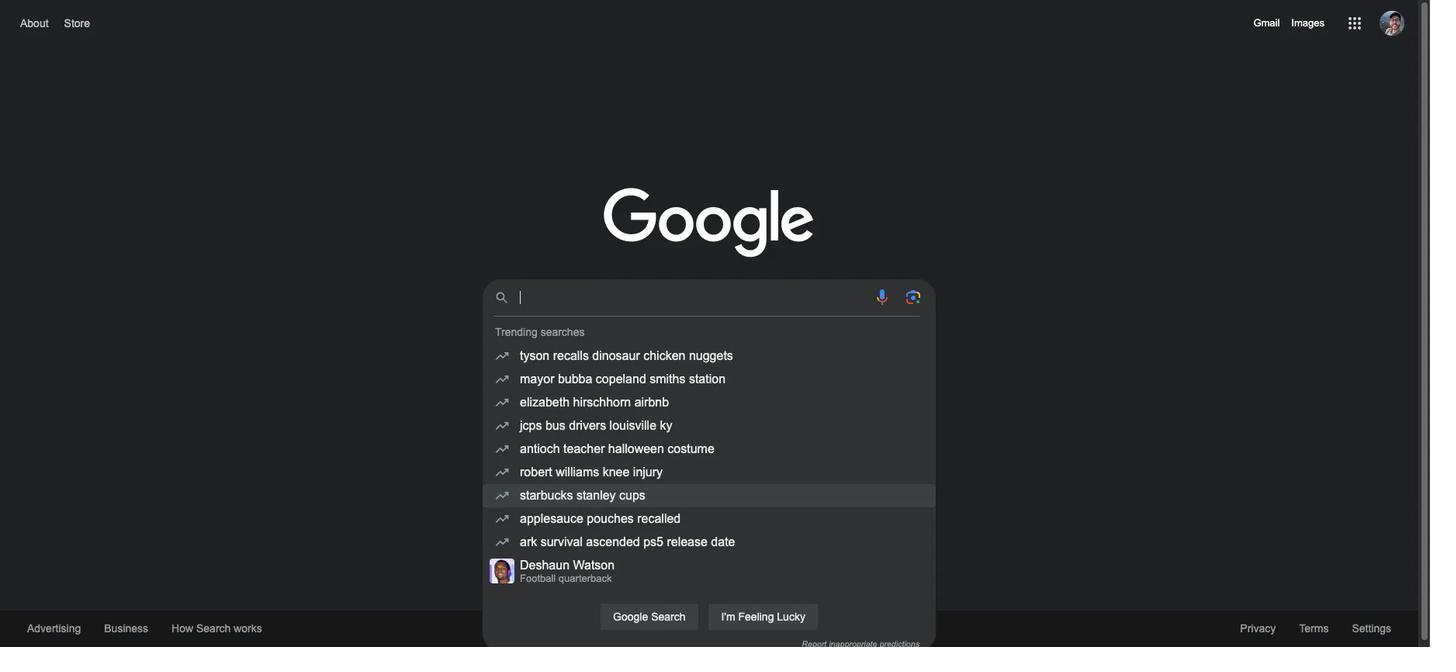 Task type: locate. For each thing, give the bounding box(es) containing it.
drivers
[[569, 419, 606, 432]]

costume
[[668, 442, 715, 456]]

privacy
[[1240, 622, 1276, 635]]

list box
[[483, 345, 936, 588]]

elizabeth hirschhorn airbnb
[[520, 396, 669, 409]]

deshaun
[[520, 559, 570, 572]]

how search works link
[[160, 611, 274, 647]]

terms
[[1299, 622, 1329, 635]]

ky
[[660, 419, 672, 432]]

release
[[667, 535, 708, 549]]

Search search field
[[520, 289, 864, 310]]

None search field
[[16, 275, 1403, 647]]

privacy link
[[1229, 611, 1288, 647]]

ascended
[[586, 535, 640, 549]]

cups
[[619, 489, 646, 502]]

navigation containing about
[[0, 0, 1419, 47]]

works
[[234, 622, 262, 635]]

date
[[711, 535, 735, 549]]

hirschhorn
[[573, 396, 631, 409]]

robert williams knee injury
[[520, 466, 663, 479]]

our
[[616, 622, 635, 635]]

deshaun watson option
[[520, 559, 920, 584]]

how
[[172, 622, 193, 635]]

store
[[64, 17, 90, 29]]

nuggets
[[689, 349, 733, 362]]

teacher
[[563, 442, 605, 456]]

search
[[196, 622, 231, 635]]

of
[[700, 622, 709, 635]]

williams
[[556, 466, 599, 479]]

bus
[[545, 419, 566, 432]]

ark survival ascended ps5 release date
[[520, 535, 735, 549]]

survival
[[541, 535, 583, 549]]

ps5
[[643, 535, 664, 549]]

station
[[689, 373, 726, 386]]

navigation
[[0, 0, 1419, 47]]

search by voice image
[[873, 288, 892, 307]]

recalled
[[637, 512, 681, 525]]

football
[[520, 573, 556, 584]]

advertising link
[[16, 611, 93, 647]]

copeland
[[596, 373, 646, 386]]

business
[[104, 622, 148, 635]]

applesauce pouches recalled
[[520, 512, 681, 525]]

list box containing tyson recalls dinosaur chicken nuggets
[[483, 345, 936, 588]]

dinosaur
[[592, 349, 640, 362]]

business link
[[93, 611, 160, 647]]

store link
[[60, 13, 94, 33]]

knee
[[603, 466, 630, 479]]

join
[[785, 622, 802, 635]]

mayor bubba copeland smiths station
[[520, 373, 726, 386]]



Task type: vqa. For each thing, say whether or not it's contained in the screenshot.
Advertising on the left bottom of the page
yes



Task type: describe. For each thing, give the bounding box(es) containing it.
climate
[[712, 622, 747, 635]]

our third decade of climate action: join us link
[[591, 611, 828, 647]]

list box inside search field
[[483, 345, 936, 588]]

settings
[[1352, 622, 1391, 635]]

about
[[20, 17, 49, 29]]

louisville
[[610, 419, 657, 432]]

I'm Feeling Lucky submit
[[708, 603, 819, 631]]

tyson
[[520, 349, 550, 362]]

terms link
[[1288, 611, 1341, 647]]

halloween
[[608, 442, 664, 456]]

airbnb
[[635, 396, 669, 409]]

antioch
[[520, 442, 560, 456]]

our third decade of climate action: join us
[[616, 622, 816, 635]]

watson
[[573, 559, 615, 572]]

gmail
[[1254, 17, 1280, 29]]

how search works
[[172, 622, 262, 635]]

bubba
[[558, 373, 592, 386]]

trending
[[495, 326, 538, 338]]

applesauce
[[520, 512, 583, 525]]

tyson recalls dinosaur chicken nuggets
[[520, 349, 733, 362]]

gmail link
[[1254, 14, 1280, 33]]

deshaun watson football quarterback
[[520, 559, 615, 584]]

google image
[[604, 188, 815, 259]]

starbucks
[[520, 489, 573, 502]]

search by image image
[[904, 288, 923, 307]]

decade
[[662, 622, 697, 635]]

images
[[1292, 17, 1325, 29]]

starbucks stanley cups
[[520, 489, 646, 502]]

quarterback
[[559, 573, 612, 584]]

robert
[[520, 466, 552, 479]]

recalls
[[553, 349, 589, 362]]

advertising
[[27, 622, 81, 635]]

searches
[[541, 326, 585, 338]]

elizabeth
[[520, 396, 570, 409]]

ark
[[520, 535, 537, 549]]

injury
[[633, 466, 663, 479]]

trending searches
[[495, 326, 585, 338]]

images link
[[1292, 14, 1325, 33]]

smiths
[[650, 373, 686, 386]]

mayor
[[520, 373, 554, 386]]

antioch teacher halloween costume
[[520, 442, 715, 456]]

about link
[[16, 13, 52, 33]]

none search field containing tyson recalls dinosaur chicken nuggets
[[16, 275, 1403, 647]]

jcps
[[520, 419, 542, 432]]

pouches
[[587, 512, 634, 525]]

third
[[638, 622, 659, 635]]

action:
[[750, 622, 782, 635]]

us
[[805, 622, 816, 635]]

settings button
[[1341, 611, 1403, 646]]

jcps bus drivers louisville ky
[[520, 419, 672, 432]]

chicken
[[643, 349, 686, 362]]

stanley
[[577, 489, 616, 502]]



